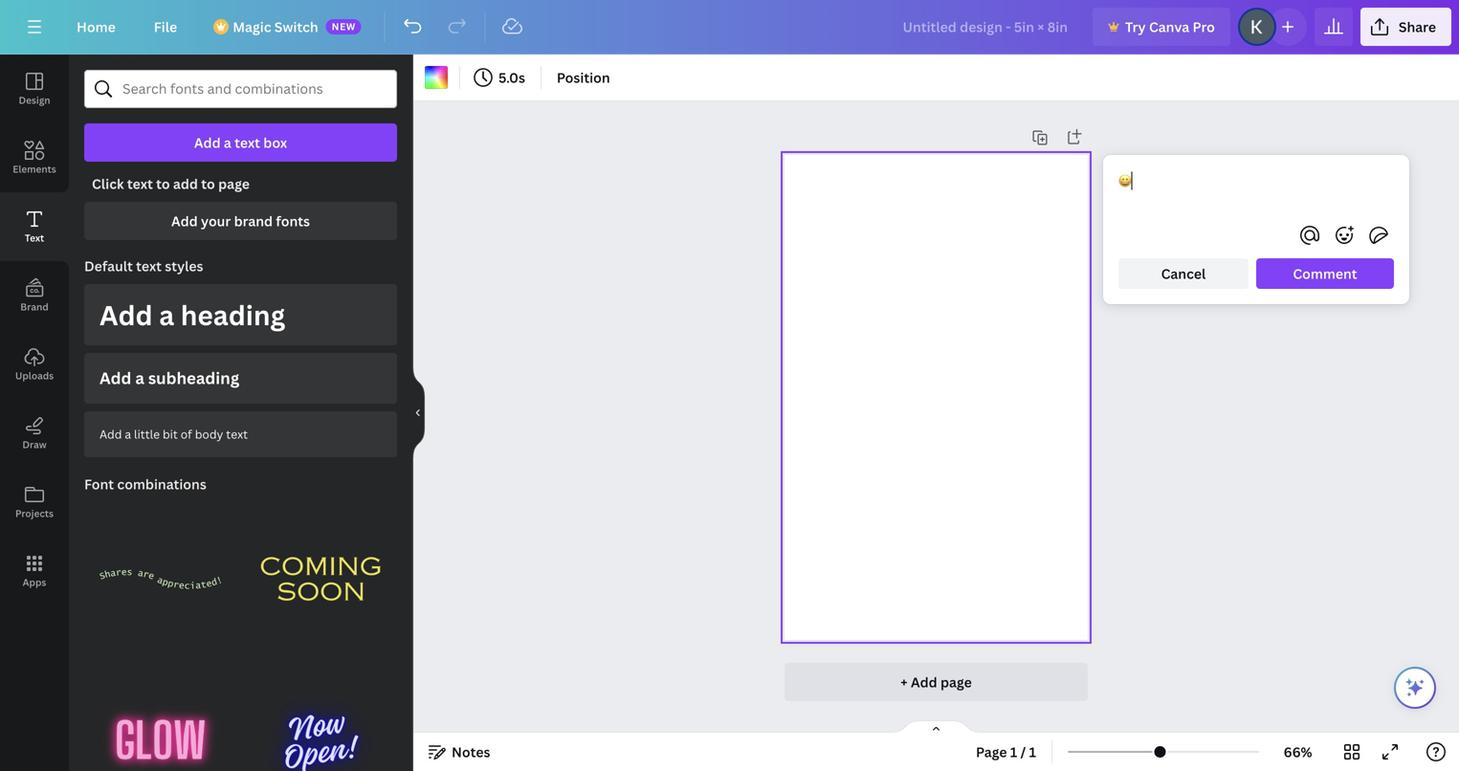 Task type: locate. For each thing, give the bounding box(es) containing it.
a left subheading
[[135, 367, 144, 389]]

uploads button
[[0, 330, 69, 399]]

notes button
[[421, 737, 498, 767]]

1 to from the left
[[156, 175, 170, 193]]

text right body
[[226, 426, 248, 442]]

page up add your brand fonts button
[[218, 175, 250, 193]]

page
[[218, 175, 250, 193], [941, 673, 972, 691]]

your
[[201, 212, 231, 230]]

1 right /
[[1029, 743, 1036, 761]]

2 1 from the left
[[1029, 743, 1036, 761]]

add up add
[[194, 133, 221, 152]]

add for add your brand fonts
[[171, 212, 198, 230]]

66% button
[[1267, 737, 1329, 767]]

a for subheading
[[135, 367, 144, 389]]

default text styles
[[84, 257, 203, 275]]

add right +
[[911, 673, 937, 691]]

magic
[[233, 18, 271, 36]]

0 horizontal spatial 1
[[1010, 743, 1017, 761]]

+ add page button
[[785, 663, 1088, 701]]

canva assistant image
[[1404, 676, 1427, 699]]

a
[[224, 133, 231, 152], [159, 297, 174, 333], [135, 367, 144, 389], [125, 426, 131, 442]]

to left add
[[156, 175, 170, 193]]

#ffffff image
[[425, 66, 448, 89]]

cancel button
[[1118, 258, 1249, 289]]

text left styles
[[136, 257, 162, 275]]

add left little
[[100, 426, 122, 442]]

add left your
[[171, 212, 198, 230]]

projects button
[[0, 468, 69, 537]]

+
[[901, 673, 908, 691]]

add left subheading
[[100, 367, 131, 389]]

66%
[[1284, 743, 1312, 761]]

1
[[1010, 743, 1017, 761], [1029, 743, 1036, 761]]

home
[[77, 18, 116, 36]]

little
[[134, 426, 160, 442]]

a down styles
[[159, 297, 174, 333]]

notes
[[452, 743, 490, 761]]

position
[[557, 68, 610, 87]]

0 horizontal spatial to
[[156, 175, 170, 193]]

add a subheading button
[[84, 353, 397, 404]]

of
[[181, 426, 192, 442]]

file button
[[139, 8, 193, 46]]

draw button
[[0, 399, 69, 468]]

new
[[332, 20, 356, 33]]

text right click
[[127, 175, 153, 193]]

default
[[84, 257, 133, 275]]

add for add a little bit of body text
[[100, 426, 122, 442]]

1 left /
[[1010, 743, 1017, 761]]

5.0s
[[499, 68, 525, 87]]

1 horizontal spatial 1
[[1029, 743, 1036, 761]]

add
[[173, 175, 198, 193]]

2 to from the left
[[201, 175, 215, 193]]

text
[[235, 133, 260, 152], [127, 175, 153, 193], [136, 257, 162, 275], [226, 426, 248, 442]]

subheading
[[148, 367, 239, 389]]

combinations
[[117, 475, 206, 493]]

switch
[[274, 18, 318, 36]]

click
[[92, 175, 124, 193]]

1 horizontal spatial to
[[201, 175, 215, 193]]

add
[[194, 133, 221, 152], [171, 212, 198, 230], [100, 297, 153, 333], [100, 367, 131, 389], [100, 426, 122, 442], [911, 673, 937, 691]]

add a little bit of body text button
[[84, 411, 397, 457]]

projects
[[15, 507, 54, 520]]

brand
[[234, 212, 273, 230]]

styles
[[165, 257, 203, 275]]

home link
[[61, 8, 131, 46]]

+ add page
[[901, 673, 972, 691]]

box
[[263, 133, 287, 152]]

to
[[156, 175, 170, 193], [201, 175, 215, 193]]

click text to add to page
[[92, 175, 250, 193]]

1 horizontal spatial page
[[941, 673, 972, 691]]

1 vertical spatial page
[[941, 673, 972, 691]]

/
[[1021, 743, 1026, 761]]

add down default on the left top
[[100, 297, 153, 333]]

to right add
[[201, 175, 215, 193]]

add for add a subheading
[[100, 367, 131, 389]]

a left little
[[125, 426, 131, 442]]

a left box
[[224, 133, 231, 152]]

share button
[[1361, 8, 1452, 46]]

Design title text field
[[887, 8, 1085, 46]]

try
[[1125, 18, 1146, 36]]

pro
[[1193, 18, 1215, 36]]

canva
[[1149, 18, 1190, 36]]

body
[[195, 426, 223, 442]]

0 vertical spatial page
[[218, 175, 250, 193]]

page up show pages image
[[941, 673, 972, 691]]

file
[[154, 18, 177, 36]]



Task type: describe. For each thing, give the bounding box(es) containing it.
position button
[[549, 62, 618, 93]]

side panel tab list
[[0, 55, 69, 606]]

brand
[[20, 300, 49, 313]]

elements
[[13, 163, 56, 176]]

apps button
[[0, 537, 69, 606]]

1 1 from the left
[[1010, 743, 1017, 761]]

cancel
[[1161, 265, 1206, 283]]

design button
[[0, 55, 69, 123]]

magic switch
[[233, 18, 318, 36]]

comment button
[[1256, 258, 1394, 289]]

font
[[84, 475, 114, 493]]

main menu bar
[[0, 0, 1459, 55]]

elements button
[[0, 123, 69, 192]]

a for little
[[125, 426, 131, 442]]

text button
[[0, 192, 69, 261]]

page inside button
[[941, 673, 972, 691]]

add your brand fonts button
[[84, 202, 397, 240]]

add a heading
[[100, 297, 285, 333]]

design
[[19, 94, 50, 107]]

add a text box
[[194, 133, 287, 152]]

bit
[[163, 426, 178, 442]]

fonts
[[276, 212, 310, 230]]

Comment draft. Add a comment or @mention. text field
[[1118, 170, 1394, 212]]

text
[[25, 232, 44, 244]]

try canva pro button
[[1093, 8, 1230, 46]]

add a text box button
[[84, 123, 397, 162]]

font combinations
[[84, 475, 206, 493]]

draw
[[22, 438, 46, 451]]

apps
[[23, 576, 46, 589]]

show pages image
[[890, 720, 982, 735]]

page 1 / 1
[[976, 743, 1036, 761]]

add your brand fonts
[[171, 212, 310, 230]]

a for heading
[[159, 297, 174, 333]]

text left box
[[235, 133, 260, 152]]

hide image
[[412, 367, 425, 459]]

uploads
[[15, 369, 54, 382]]

5.0s button
[[468, 62, 533, 93]]

add a subheading
[[100, 367, 239, 389]]

add for add a heading
[[100, 297, 153, 333]]

try canva pro
[[1125, 18, 1215, 36]]

😀
[[1118, 172, 1132, 190]]

add for add a text box
[[194, 133, 221, 152]]

share
[[1399, 18, 1436, 36]]

0 horizontal spatial page
[[218, 175, 250, 193]]

add a little bit of body text
[[100, 426, 248, 442]]

page
[[976, 743, 1007, 761]]

heading
[[181, 297, 285, 333]]

Search fonts and combinations search field
[[122, 71, 359, 107]]

a for text
[[224, 133, 231, 152]]

comment
[[1293, 265, 1357, 283]]

add a heading button
[[84, 284, 397, 345]]

brand button
[[0, 261, 69, 330]]



Task type: vqa. For each thing, say whether or not it's contained in the screenshot.
Elements button
yes



